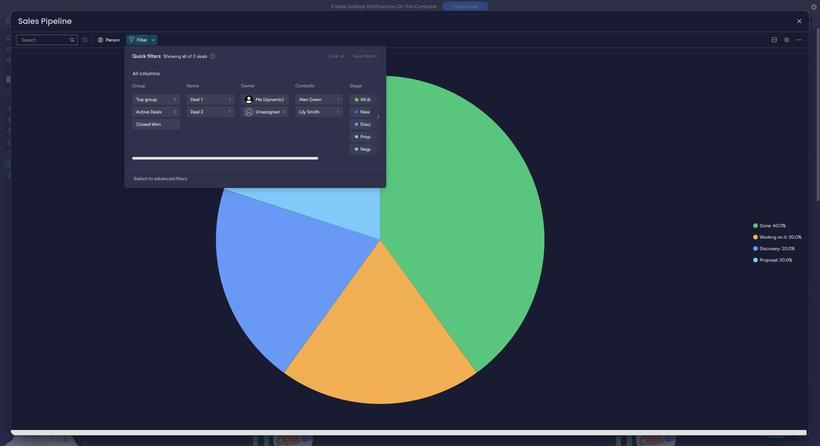 Task type: locate. For each thing, give the bounding box(es) containing it.
1 horizontal spatial proposal
[[760, 258, 778, 263]]

done
[[760, 223, 771, 229]]

1 vertical spatial deals
[[121, 74, 137, 82]]

20.0% right it
[[789, 235, 802, 240]]

all done labels
[[360, 97, 390, 102]]

proposal inside stage group
[[360, 134, 378, 140]]

None search field
[[16, 35, 78, 45], [195, 52, 257, 63], [195, 52, 257, 63]]

of inside quick filters showing all of 2 deals
[[188, 54, 192, 59]]

2 right all at top left
[[193, 54, 196, 59]]

deals left v2 funnel icon
[[411, 74, 427, 82]]

deals
[[411, 74, 427, 82], [150, 109, 162, 115]]

:
[[771, 223, 772, 229], [787, 235, 788, 240], [780, 246, 781, 252], [778, 258, 779, 263]]

person
[[106, 37, 120, 43]]

mass email tracking image
[[6, 57, 12, 64]]

20.0% down discovery : 20.0%
[[780, 258, 793, 263]]

1 vertical spatial filter dashboard by text search field
[[195, 52, 257, 63]]

20.0% down it
[[782, 246, 795, 252]]

-
[[139, 74, 142, 82]]

discovery inside stage group
[[360, 122, 381, 127]]

dapulse x slim image
[[798, 19, 802, 24]]

: left 40.0%
[[771, 223, 772, 229]]

0 vertical spatial won
[[396, 74, 409, 82]]

1 for alex green
[[338, 97, 339, 102]]

proposal
[[360, 134, 378, 140], [760, 258, 778, 263]]

average
[[343, 74, 368, 82]]

1 connected board button
[[136, 52, 189, 63]]

1 vertical spatial deal
[[191, 109, 200, 115]]

0 vertical spatial deal
[[191, 97, 200, 102]]

top group
[[136, 97, 157, 102]]

discovery for discovery
[[360, 122, 381, 127]]

deals
[[197, 54, 207, 59], [121, 74, 137, 82]]

c
[[8, 77, 11, 82]]

0 vertical spatial sales
[[18, 16, 39, 27]]

0 horizontal spatial deals
[[150, 109, 162, 115]]

1 vertical spatial proposal
[[760, 258, 778, 263]]

proposal down discovery : 20.0%
[[760, 258, 778, 263]]

1 horizontal spatial active
[[136, 109, 149, 115]]

enable now! button
[[442, 2, 489, 12]]

0 horizontal spatial filter dashboard by text search field
[[16, 35, 78, 45]]

done : 40.0%
[[760, 223, 786, 229]]

contacts
[[295, 83, 314, 89]]

my work button
[[4, 44, 70, 55]]

2
[[193, 54, 196, 59], [174, 97, 176, 102], [201, 109, 203, 115], [174, 110, 176, 114], [283, 110, 285, 114]]

name
[[187, 83, 199, 89]]

desktop
[[347, 4, 366, 9]]

active inside the group "group"
[[136, 109, 149, 115]]

owner group
[[241, 94, 290, 117]]

1 for deal 2
[[229, 110, 230, 114]]

: for done
[[771, 223, 772, 229]]

1 horizontal spatial enable
[[453, 4, 467, 9]]

discovery down working
[[760, 246, 780, 252]]

stage group
[[350, 94, 397, 192]]

deals down group
[[150, 109, 162, 115]]

lily
[[299, 109, 306, 115]]

search image
[[70, 37, 75, 43]]

connected
[[151, 55, 173, 60]]

0 horizontal spatial sales
[[18, 16, 39, 27]]

switch to advanced filters
[[134, 176, 187, 182]]

unassigned
[[256, 109, 280, 115]]

deal down "deal 1" at top
[[191, 109, 200, 115]]

filters inside button
[[175, 176, 187, 182]]

sales dashboard banner
[[87, 29, 817, 65]]

filters right advanced
[[175, 176, 187, 182]]

0 horizontal spatial all
[[133, 70, 138, 77]]

lily smith
[[299, 109, 319, 115]]

1 horizontal spatial sales
[[99, 32, 126, 47]]

deal up the "deal 2"
[[191, 97, 200, 102]]

1 horizontal spatial filters
[[175, 176, 187, 182]]

workspace image
[[6, 76, 13, 83]]

christina overa image
[[245, 95, 253, 104]]

0 horizontal spatial deals
[[121, 74, 137, 82]]

enable inside button
[[453, 4, 467, 9]]

active for active deals - forecasted revenue
[[101, 74, 120, 82]]

enable now!
[[453, 4, 478, 9]]

20.0% for discovery : 20.0%
[[782, 246, 795, 252]]

sales for sales pipeline
[[18, 16, 39, 27]]

christina overa image
[[802, 16, 812, 26]]

v2 funnel image
[[146, 164, 150, 169]]

sales for sales dashboard
[[99, 32, 126, 47]]

deal
[[191, 97, 200, 102], [191, 109, 200, 115]]

0 horizontal spatial won
[[152, 122, 161, 127]]

1 horizontal spatial all
[[360, 97, 366, 102]]

1 deal from the top
[[191, 97, 200, 102]]

green
[[309, 97, 322, 102]]

of
[[188, 54, 192, 59], [388, 74, 394, 82]]

enable left now!
[[453, 4, 467, 9]]

monday sales crm
[[29, 17, 79, 25]]

won right closed
[[152, 122, 161, 127]]

1 vertical spatial sales
[[99, 32, 126, 47]]

public board image
[[7, 172, 13, 178]]

all columns
[[133, 70, 160, 77]]

1 vertical spatial won
[[152, 122, 161, 127]]

name group
[[187, 94, 236, 117]]

deals inside the group "group"
[[150, 109, 162, 115]]

won
[[396, 74, 409, 82], [152, 122, 161, 127]]

(dynamic)
[[263, 97, 284, 102]]

sales up add
[[99, 32, 126, 47]]

stage
[[350, 83, 362, 89]]

0 horizontal spatial proposal
[[360, 134, 378, 140]]

1
[[148, 55, 150, 60], [201, 97, 203, 102], [229, 97, 230, 102], [338, 97, 339, 102], [229, 110, 230, 114], [338, 110, 339, 114]]

proposal up negotiation
[[360, 134, 378, 140]]

1 horizontal spatial filter dashboard by text search field
[[195, 52, 257, 63]]

0 vertical spatial of
[[188, 54, 192, 59]]

: right on
[[787, 235, 788, 240]]

1 vertical spatial of
[[388, 74, 394, 82]]

Filter dashboard by text search field
[[16, 35, 78, 45], [195, 52, 257, 63]]

1 horizontal spatial discovery
[[760, 246, 780, 252]]

1 vertical spatial 20.0%
[[782, 246, 795, 252]]

enable for enable now!
[[453, 4, 467, 9]]

enable
[[331, 4, 346, 9], [453, 4, 467, 9]]

of right all at top left
[[188, 54, 192, 59]]

showing
[[163, 54, 181, 59]]

revenue
[[179, 74, 204, 82]]

0 vertical spatial deals
[[197, 54, 207, 59]]

1 horizontal spatial won
[[396, 74, 409, 82]]

option
[[0, 103, 84, 104]]

1 for lily smith
[[338, 110, 339, 114]]

share button
[[767, 34, 793, 44]]

sales
[[18, 16, 39, 27], [99, 32, 126, 47]]

0 horizontal spatial active
[[101, 74, 120, 82]]

1 for deal 1
[[229, 97, 230, 102]]

more dots image
[[797, 37, 802, 42]]

my work
[[14, 46, 32, 52]]

proposal : 20.0%
[[760, 258, 793, 263]]

discovery : 20.0%
[[760, 246, 795, 252]]

of right value
[[388, 74, 394, 82]]

active down add
[[101, 74, 120, 82]]

2 right unassigned
[[283, 110, 285, 114]]

0 vertical spatial all
[[133, 70, 138, 77]]

1 vertical spatial discovery
[[760, 246, 780, 252]]

none search field search
[[16, 35, 78, 45]]

v2 settings line image
[[785, 37, 789, 42]]

$0
[[437, 97, 466, 126]]

active
[[101, 74, 120, 82], [136, 109, 149, 115]]

won inside the group "group"
[[152, 122, 161, 127]]

all left done
[[360, 97, 366, 102]]

on
[[397, 4, 403, 9]]

2 vertical spatial 20.0%
[[780, 258, 793, 263]]

add
[[106, 55, 115, 60]]

sales up home
[[18, 16, 39, 27]]

filter by anything image
[[329, 54, 337, 62]]

discovery down new
[[360, 122, 381, 127]]

sales dashboard
[[99, 32, 186, 47]]

active up closed
[[136, 109, 149, 115]]

0 horizontal spatial enable
[[331, 4, 346, 9]]

proposal for proposal
[[360, 134, 378, 140]]

board
[[174, 55, 186, 60]]

all for all done labels
[[360, 97, 366, 102]]

won right value
[[396, 74, 409, 82]]

1 horizontal spatial deals
[[197, 54, 207, 59]]

0 horizontal spatial discovery
[[360, 122, 381, 127]]

help
[[770, 430, 782, 437]]

: down on
[[780, 246, 781, 252]]

filters
[[147, 53, 161, 59], [175, 176, 187, 182]]

1 horizontal spatial deals
[[411, 74, 427, 82]]

0 vertical spatial proposal
[[360, 134, 378, 140]]

1 connected board
[[148, 55, 186, 60]]

2 left "deal 1" at top
[[174, 97, 176, 102]]

2 down "deal 1" at top
[[201, 109, 203, 115]]

2 inside name group
[[201, 109, 203, 115]]

deals left "learn more" image
[[197, 54, 207, 59]]

me (dynamic)
[[256, 97, 284, 102]]

on
[[778, 235, 783, 240]]

1 vertical spatial deals
[[150, 109, 162, 115]]

enable left desktop
[[331, 4, 346, 9]]

1 vertical spatial active
[[136, 109, 149, 115]]

0 vertical spatial discovery
[[360, 122, 381, 127]]

1 vertical spatial filters
[[175, 176, 187, 182]]

closed
[[136, 122, 150, 127]]

all left -
[[133, 70, 138, 77]]

deal 2
[[191, 109, 203, 115]]

filters right quick
[[147, 53, 161, 59]]

home
[[15, 35, 28, 41]]

list box
[[0, 102, 84, 269]]

0 horizontal spatial filters
[[147, 53, 161, 59]]

1 vertical spatial all
[[360, 97, 366, 102]]

all inside stage group
[[360, 97, 366, 102]]

0 vertical spatial active
[[101, 74, 120, 82]]

sales inside banner
[[99, 32, 126, 47]]

2 deal from the top
[[191, 109, 200, 115]]

add widget
[[106, 55, 130, 60]]

: down discovery : 20.0%
[[778, 258, 779, 263]]

work
[[22, 46, 32, 52]]

me
[[256, 97, 262, 102]]

dashboard
[[129, 32, 186, 47]]

my
[[14, 46, 21, 52]]

deals left -
[[121, 74, 137, 82]]

v2 split view image
[[772, 37, 777, 42]]

group group
[[132, 94, 181, 130]]

Sales Dashboard field
[[97, 32, 188, 47]]

discovery
[[360, 122, 381, 127], [760, 246, 780, 252]]

0 horizontal spatial of
[[188, 54, 192, 59]]



Task type: describe. For each thing, give the bounding box(es) containing it.
owner
[[241, 83, 255, 89]]

all
[[182, 54, 187, 59]]

1 inside popup button
[[148, 55, 150, 60]]

share
[[779, 36, 791, 42]]

notifications
[[367, 4, 396, 9]]

: for discovery
[[780, 246, 781, 252]]

enable desktop notifications on this computer
[[331, 4, 437, 9]]

new
[[360, 109, 370, 115]]

all columns dialog
[[124, 46, 458, 192]]

closed won
[[136, 122, 161, 127]]

deals inside quick filters showing all of 2 deals
[[197, 54, 207, 59]]

funnel
[[101, 163, 121, 171]]

widget
[[116, 55, 130, 60]]

add widget button
[[95, 52, 133, 63]]

c button
[[5, 74, 65, 85]]

Sales Pipeline field
[[16, 16, 73, 27]]

now!
[[468, 4, 478, 9]]

learn more image
[[210, 53, 215, 60]]

active for active deals
[[136, 109, 149, 115]]

computer
[[415, 4, 437, 9]]

discovery for discovery : 20.0%
[[760, 246, 780, 252]]

0 vertical spatial deals
[[411, 74, 427, 82]]

contacts group
[[295, 94, 344, 117]]

group
[[145, 97, 157, 102]]

funnel chart
[[101, 163, 139, 171]]

person button
[[95, 35, 124, 45]]

0 vertical spatial filter dashboard by text search field
[[16, 35, 78, 45]]

switch
[[134, 176, 148, 182]]

v2 funnel image
[[434, 75, 438, 80]]

average value of won deals
[[343, 74, 427, 82]]

sales
[[53, 17, 66, 25]]

labels
[[378, 97, 390, 102]]

switch to advanced filters button
[[131, 174, 190, 184]]

select product image
[[6, 18, 12, 24]]

1 horizontal spatial of
[[388, 74, 394, 82]]

crm
[[67, 17, 79, 25]]

deal for deal 1
[[191, 97, 200, 102]]

this
[[405, 4, 413, 9]]

group
[[132, 83, 145, 89]]

deal for deal 2
[[191, 109, 200, 115]]

lottie animation image
[[0, 381, 84, 447]]

0 vertical spatial 20.0%
[[789, 235, 802, 240]]

pipeline
[[41, 16, 72, 27]]

sales pipeline
[[18, 16, 72, 27]]

active deals - forecasted revenue
[[101, 74, 204, 82]]

value
[[370, 74, 387, 82]]

dapulse close image
[[811, 4, 817, 10]]

smith
[[307, 109, 319, 115]]

arrow down image
[[149, 36, 157, 44]]

working
[[760, 235, 777, 240]]

advanced
[[154, 176, 174, 182]]

20.0% for proposal : 20.0%
[[780, 258, 793, 263]]

filter
[[137, 37, 147, 43]]

working on it : 20.0%
[[760, 235, 802, 240]]

public dashboard image
[[7, 161, 13, 167]]

$192,000
[[159, 97, 261, 126]]

monday
[[29, 17, 52, 25]]

top
[[136, 97, 144, 102]]

to
[[149, 176, 153, 182]]

: for proposal
[[778, 258, 779, 263]]

active deals
[[136, 109, 162, 115]]

0 vertical spatial filters
[[147, 53, 161, 59]]

alex
[[299, 97, 308, 102]]

help button
[[765, 428, 788, 439]]

negotiation
[[360, 147, 385, 152]]

enable for enable desktop notifications on this computer
[[331, 4, 346, 9]]

deal 1
[[191, 97, 203, 102]]

2 inside quick filters showing all of 2 deals
[[193, 54, 196, 59]]

all for all columns
[[133, 70, 138, 77]]

it
[[784, 235, 787, 240]]

home button
[[4, 33, 70, 43]]

2 left the "deal 2"
[[174, 110, 176, 114]]

lottie animation element
[[0, 381, 84, 447]]

40.0%
[[773, 223, 786, 229]]

quick filters showing all of 2 deals
[[132, 53, 207, 59]]

alex green
[[299, 97, 322, 102]]

quick
[[132, 53, 146, 59]]

proposal for proposal : 20.0%
[[760, 258, 778, 263]]

chart
[[122, 163, 139, 171]]

filter dashboard by text search field inside sales dashboard banner
[[195, 52, 257, 63]]

filter button
[[126, 35, 157, 45]]

columns
[[139, 70, 160, 77]]

done
[[367, 97, 377, 102]]

2 inside owner group
[[283, 110, 285, 114]]

forecasted
[[144, 74, 177, 82]]



Task type: vqa. For each thing, say whether or not it's contained in the screenshot.
"PIPELINE"
yes



